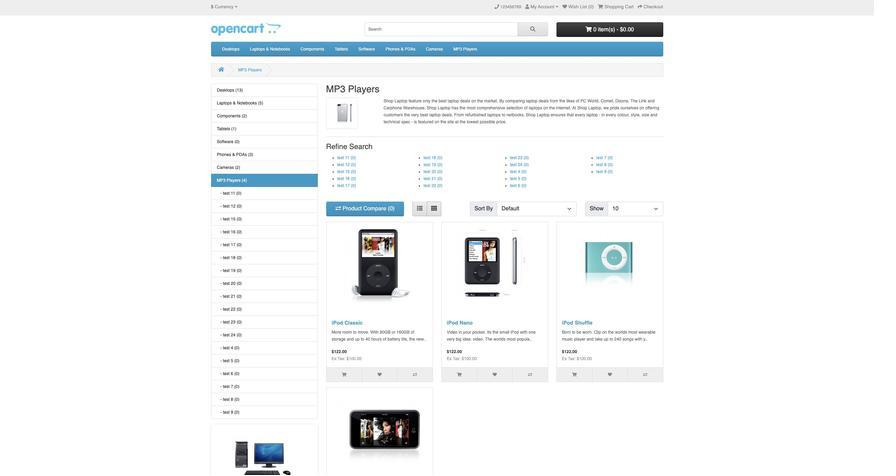Task type: describe. For each thing, give the bounding box(es) containing it.
desktops (13)
[[217, 88, 243, 93]]

- for - test 11 (0)
[[220, 191, 222, 196]]

add to cart image for classic
[[342, 373, 346, 377]]

(0) up test 20 (0) link
[[437, 162, 442, 167]]

2 deals from the left
[[539, 99, 549, 104]]

test down the - test 19 (0)
[[223, 282, 230, 286]]

- test 22 (0)
[[217, 307, 242, 312]]

to left be
[[572, 330, 575, 335]]

$122.00 for shuffle
[[562, 350, 577, 355]]

17 inside test 11 (0) test 12 (0) test 15 (0) test 16 (0) test 17 (0)
[[345, 183, 350, 188]]

160gb
[[397, 330, 410, 335]]

15 inside test 11 (0) test 12 (0) test 15 (0) test 16 (0) test 17 (0)
[[345, 169, 350, 174]]

of right 'selection'
[[524, 106, 528, 111]]

caret down image for my account
[[556, 5, 559, 9]]

and down offering at top right
[[650, 113, 657, 118]]

home image
[[218, 67, 224, 72]]

ipod touch image
[[336, 388, 423, 475]]

most inside born to be worn. clip on the worlds most wearable music player and take up to 240 songs with y..
[[628, 330, 637, 335]]

1 horizontal spatial best
[[439, 99, 447, 104]]

(0) up - test 20 (0) at bottom left
[[237, 269, 242, 274]]

(0) up - test 17 (0)
[[237, 230, 242, 235]]

(0) up test 19 (0) link
[[437, 155, 442, 160]]

1 vertical spatial 19
[[231, 269, 235, 274]]

test up - test 5 (0)
[[223, 346, 230, 351]]

- test 9 (0)
[[217, 411, 239, 416]]

list
[[580, 4, 587, 9]]

share image
[[638, 5, 642, 9]]

1 every from the left
[[575, 113, 585, 118]]

product compare (0) link
[[326, 202, 404, 217]]

1 horizontal spatial laptop
[[438, 106, 451, 111]]

(0) up test 17 (0) link
[[351, 176, 356, 181]]

- test 12 (0)
[[217, 204, 242, 209]]

- test 23 (0) link
[[211, 317, 318, 329]]

(0) down test 16 (0) link
[[351, 183, 356, 188]]

tablets for tablets
[[335, 47, 348, 52]]

$122.00 for classic
[[332, 350, 347, 355]]

y..
[[643, 337, 648, 342]]

laptop down laptop,
[[586, 113, 598, 118]]

featured
[[418, 120, 433, 125]]

20 inside test 18 (0) test 19 (0) test 20 (0) test 21 (0) test 22 (0)
[[432, 169, 436, 174]]

test down - test 21 (0)
[[223, 307, 230, 312]]

0 horizontal spatial 12
[[231, 204, 235, 209]]

80gb
[[380, 330, 391, 335]]

1 vertical spatial 24
[[231, 333, 235, 338]]

the inside born to be worn. clip on the worlds most wearable music player and take up to 240 songs with y..
[[608, 330, 614, 335]]

1 vertical spatial 15
[[231, 217, 235, 222]]

players for the rightmost mp3 players link
[[463, 47, 477, 52]]

on inside born to be worn. clip on the worlds most wearable music player and take up to 240 songs with y..
[[602, 330, 607, 335]]

shop up carphone
[[384, 99, 393, 104]]

wish list (0) link
[[563, 4, 594, 9]]

very inside shop laptop feature only the best laptop deals on the market. by comparing laptop deals from the likes of pc world, comet, dixons, the link and carphone warehouse, shop laptop has the most comprehensive selection of laptops on the internet. at shop laptop, we pride ourselves on offering customers the very best laptop deals. from refurbished laptops to netbooks, shop laptop ensures that every laptop - in every colour, style, size and technical spec - is featured on the site at the lowest possible price.
[[411, 113, 419, 118]]

test up test 6 (0) link on the top right of the page
[[510, 176, 517, 181]]

0 horizontal spatial 7
[[231, 385, 233, 390]]

test down test 8 (0) 'link'
[[596, 169, 603, 174]]

cameras for cameras (2)
[[217, 165, 234, 170]]

- test 24 (0)
[[217, 333, 242, 338]]

(0) down - test 16 (0)
[[237, 243, 242, 248]]

tablets link
[[330, 42, 353, 56]]

test up the - test 22 (0)
[[223, 295, 230, 299]]

to inside shop laptop feature only the best laptop deals on the market. by comparing laptop deals from the likes of pc world, comet, dixons, the link and carphone warehouse, shop laptop has the most comprehensive selection of laptops on the internet. at shop laptop, we pride ourselves on offering customers the very best laptop deals. from refurbished laptops to netbooks, shop laptop ensures that every laptop - in every colour, style, size and technical spec - is featured on the site at the lowest possible price.
[[502, 113, 505, 118]]

of right 160gb
[[411, 330, 414, 335]]

shop right netbooks, at right top
[[526, 113, 536, 118]]

test 6 (0) link
[[510, 183, 527, 188]]

(0) up test 12 (0) link
[[351, 155, 356, 160]]

tablets (1)
[[217, 127, 236, 132]]

laptops for laptops & notebooks
[[250, 47, 265, 52]]

- test 24 (0) link
[[211, 329, 318, 342]]

take
[[595, 337, 603, 342]]

laptop up "has"
[[448, 99, 459, 104]]

(0) down - test 12 (0)
[[237, 217, 242, 222]]

to right room at the left of the page
[[353, 330, 357, 335]]

- down laptop,
[[599, 113, 600, 118]]

- test 7 (0)
[[217, 385, 239, 390]]

(0) down - test 8 (0)
[[234, 411, 239, 416]]

test 12 (0) link
[[337, 162, 356, 167]]

most inside shop laptop feature only the best laptop deals on the market. by comparing laptop deals from the likes of pc world, comet, dixons, the link and carphone warehouse, shop laptop has the most comprehensive selection of laptops on the internet. at shop laptop, we pride ourselves on offering customers the very best laptop deals. from refurbished laptops to netbooks, shop laptop ensures that every laptop - in every colour, style, size and technical spec - is featured on the site at the lowest possible price.
[[467, 106, 476, 111]]

phones for phones & pdas (3)
[[217, 152, 231, 157]]

room
[[342, 330, 352, 335]]

phone image
[[495, 5, 499, 9]]

laptop,
[[588, 106, 602, 111]]

& for laptops & notebooks (5)
[[233, 101, 236, 106]]

0 item(s) - $0.00
[[592, 26, 634, 33]]

add to cart image for shuffle
[[572, 373, 577, 377]]

test down - test 7 (0) at the bottom left of the page
[[223, 398, 230, 403]]

(0) down test 19 (0) link
[[437, 169, 442, 174]]

idea:
[[463, 337, 472, 342]]

notebooks for laptops & notebooks
[[270, 47, 290, 52]]

components for components (2)
[[217, 114, 241, 119]]

test down test 21 (0) link
[[424, 183, 430, 188]]

currency
[[215, 4, 233, 9]]

- for - test 5 (0)
[[220, 359, 222, 364]]

123456789
[[500, 5, 521, 9]]

add to wish list image for ipod shuffle
[[608, 373, 612, 377]]

test up test 17 (0) link
[[337, 176, 344, 181]]

(0) down mp3 players (4)
[[236, 191, 241, 196]]

(0) down - test 23 (0)
[[237, 333, 242, 338]]

test inside 'link'
[[223, 256, 230, 261]]

22 inside test 18 (0) test 19 (0) test 20 (0) test 21 (0) test 22 (0)
[[432, 183, 436, 188]]

ipod inside video in your pocket. its the small ipod with one very big idea: video. the worlds most popula..
[[511, 330, 519, 335]]

ipod for ipod nano
[[447, 320, 458, 326]]

1 vertical spatial best
[[420, 113, 428, 118]]

compare this product image
[[643, 373, 647, 377]]

(0) up phones & pdas (3)
[[235, 140, 240, 144]]

- test 6 (0) link
[[211, 368, 318, 381]]

to left the 40
[[361, 337, 364, 342]]

the inside more room to move. with 80gb or 160gb of storage and up to 40 hours of battery life, the new..
[[409, 337, 415, 342]]

site
[[447, 120, 454, 125]]

hours
[[371, 337, 382, 342]]

components (2) link
[[211, 110, 318, 123]]

21 inside test 18 (0) test 19 (0) test 20 (0) test 21 (0) test 22 (0)
[[432, 176, 436, 181]]

(0) down test 24 (0) link
[[521, 169, 527, 174]]

- test 4 (0) link
[[211, 342, 318, 355]]

0 horizontal spatial 17
[[231, 243, 235, 248]]

test up - test 24 (0)
[[223, 320, 230, 325]]

and inside born to be worn. clip on the worlds most wearable music player and take up to 240 songs with y..
[[587, 337, 594, 342]]

test up test 24 (0) link
[[510, 155, 517, 160]]

$
[[211, 4, 214, 9]]

ipod classic link
[[332, 320, 363, 326]]

list image
[[417, 206, 423, 212]]

worlds inside born to be worn. clip on the worlds most wearable music player and take up to 240 songs with y..
[[615, 330, 627, 335]]

23 inside test 23 (0) test 24 (0) test 4 (0) test 5 (0) test 6 (0)
[[518, 155, 523, 160]]

test up test 22 (0) link
[[424, 176, 430, 181]]

12 inside test 11 (0) test 12 (0) test 15 (0) test 16 (0) test 17 (0)
[[345, 162, 350, 167]]

test 16 (0) link
[[337, 176, 356, 181]]

(0) up test 15 (0) link
[[351, 162, 356, 167]]

very inside video in your pocket. its the small ipod with one very big idea: video. the worlds most popula..
[[447, 337, 455, 342]]

your store image
[[211, 22, 281, 36]]

(3)
[[248, 152, 253, 157]]

$ currency
[[211, 4, 233, 9]]

sort
[[475, 206, 485, 212]]

the left 'market.'
[[477, 99, 483, 104]]

test up test 4 (0) link
[[510, 162, 517, 167]]

(0) right compare
[[388, 206, 395, 212]]

on left internet. at the right top of page
[[543, 106, 548, 111]]

(0) down - test 24 (0)
[[234, 346, 239, 351]]

test down test 5 (0) link
[[510, 183, 517, 188]]

shuffle
[[575, 320, 593, 326]]

2 vertical spatial mp3 players
[[326, 84, 380, 95]]

test 4 (0) link
[[510, 169, 527, 174]]

8 inside test 7 (0) test 8 (0) test 9 (0)
[[604, 162, 607, 167]]

2 every from the left
[[606, 113, 616, 118]]

Search text field
[[364, 22, 518, 36]]

- test 11 (0)
[[217, 191, 241, 196]]

- inside 0 item(s) - $0.00 button
[[617, 26, 619, 33]]

most inside video in your pocket. its the small ipod with one very big idea: video. the worlds most popula..
[[507, 337, 516, 342]]

- for - test 16 (0)
[[220, 230, 222, 235]]

laptops & notebooks (5)
[[217, 101, 263, 106]]

refine
[[326, 143, 347, 151]]

components link
[[295, 42, 330, 56]]

cameras link
[[421, 42, 448, 56]]

of down 80gb
[[383, 337, 386, 342]]

the inside video in your pocket. its the small ipod with one very big idea: video. the worlds most popula..
[[493, 330, 498, 335]]

(13)
[[235, 88, 243, 93]]

by inside shop laptop feature only the best laptop deals on the market. by comparing laptop deals from the likes of pc world, comet, dixons, the link and carphone warehouse, shop laptop has the most comprehensive selection of laptops on the internet. at shop laptop, we pride ourselves on offering customers the very best laptop deals. from refurbished laptops to netbooks, shop laptop ensures that every laptop - in every colour, style, size and technical spec - is featured on the site at the lowest possible price.
[[499, 99, 504, 104]]

1 horizontal spatial mp3 players link
[[448, 42, 482, 56]]

ex for ipod classic
[[332, 357, 337, 362]]

phones & pdas (3) link
[[211, 149, 318, 162]]

the inside shop laptop feature only the best laptop deals on the market. by comparing laptop deals from the likes of pc world, comet, dixons, the link and carphone warehouse, shop laptop has the most comprehensive selection of laptops on the internet. at shop laptop, we pride ourselves on offering customers the very best laptop deals. from refurbished laptops to netbooks, shop laptop ensures that every laptop - in every colour, style, size and technical spec - is featured on the site at the lowest possible price.
[[631, 99, 638, 104]]

the left "site" in the right of the page
[[440, 120, 446, 125]]

0 horizontal spatial 11
[[231, 191, 235, 196]]

laptop up featured
[[429, 113, 441, 118]]

test down the - test 11 (0) at the top
[[223, 204, 230, 209]]

5 inside - test 5 (0) link
[[231, 359, 233, 364]]

- for - test 22 (0)
[[220, 307, 222, 312]]

1 deals from the left
[[460, 99, 470, 104]]

tablets for tablets (1)
[[217, 127, 230, 132]]

4 inside test 23 (0) test 24 (0) test 4 (0) test 5 (0) test 6 (0)
[[518, 169, 520, 174]]

240
[[614, 337, 621, 342]]

my account
[[531, 4, 554, 9]]

colour,
[[617, 113, 630, 118]]

popula..
[[517, 337, 532, 342]]

tax: for nano
[[453, 357, 460, 362]]

test 11 (0) test 12 (0) test 15 (0) test 16 (0) test 17 (0)
[[337, 155, 356, 188]]

0 horizontal spatial 8
[[231, 398, 233, 403]]

of left pc
[[576, 99, 579, 104]]

software (0) link
[[211, 136, 318, 149]]

from
[[550, 99, 558, 104]]

(0) up - test 7 (0) at the bottom left of the page
[[234, 372, 239, 377]]

test up - test 17 (0)
[[223, 230, 230, 235]]

world,
[[588, 99, 600, 104]]

feature
[[409, 99, 422, 104]]

classic
[[344, 320, 363, 326]]

test up test 12 (0) link
[[337, 155, 344, 160]]

test 11 (0) link
[[337, 155, 356, 160]]

desktops for desktops (13)
[[217, 88, 234, 93]]

customers
[[384, 113, 403, 118]]

ex for ipod nano
[[447, 357, 452, 362]]

and inside more room to move. with 80gb or 160gb of storage and up to 40 hours of battery life, the new..
[[347, 337, 354, 342]]

(0) up test 24 (0) link
[[524, 155, 529, 160]]

on down link
[[640, 106, 644, 111]]

- for - test 17 (0)
[[220, 243, 222, 248]]

mp3 up mp3 players image
[[326, 84, 345, 95]]

2 horizontal spatial laptop
[[537, 113, 550, 118]]

user image
[[525, 5, 529, 9]]

(1)
[[231, 127, 236, 132]]

your
[[463, 330, 471, 335]]

(0) down - test 4 (0)
[[234, 359, 239, 364]]

(0) down test 5 (0) link
[[521, 183, 527, 188]]

product
[[343, 206, 362, 212]]

shopping
[[604, 4, 624, 9]]

the up internet. at the right top of page
[[559, 99, 565, 104]]

nano
[[460, 320, 473, 326]]

test up test 8 (0) 'link'
[[596, 155, 603, 160]]

- left is
[[411, 120, 413, 125]]

$100.00 for ipod shuffle
[[577, 357, 592, 362]]

the down from
[[549, 106, 555, 111]]

to left 240
[[610, 337, 613, 342]]

product compare (0)
[[343, 206, 395, 212]]

- for - test 23 (0)
[[220, 320, 222, 325]]

test down - test 8 (0)
[[223, 411, 230, 416]]

(0) down the - test 22 (0)
[[237, 320, 242, 325]]

life,
[[402, 337, 408, 342]]

- for - test 8 (0)
[[220, 398, 222, 403]]

- test 18 (0)
[[217, 256, 242, 261]]

(0) up - test 23 (0)
[[237, 307, 242, 312]]

test down test 19 (0) link
[[424, 169, 430, 174]]

the right 'only'
[[432, 99, 437, 104]]

shop down pc
[[577, 106, 587, 111]]

shop down 'only'
[[427, 106, 437, 111]]

0 vertical spatial laptops
[[529, 106, 542, 111]]

my account link
[[525, 4, 559, 9]]

1 vertical spatial 21
[[231, 295, 235, 299]]

player
[[574, 337, 585, 342]]

- for - test 6 (0)
[[220, 372, 222, 377]]

notebooks for laptops & notebooks (5)
[[237, 101, 257, 106]]

test up - test 12 (0)
[[223, 191, 230, 196]]

1 vertical spatial laptops
[[487, 113, 501, 118]]

music
[[562, 337, 573, 342]]

test 18 (0) link
[[424, 155, 442, 160]]

(0) up - test 21 (0)
[[237, 282, 242, 286]]

pdas for phones & pdas
[[405, 47, 416, 52]]

on up refurbished
[[471, 99, 476, 104]]

test up test 5 (0) link
[[510, 169, 517, 174]]

big
[[456, 337, 462, 342]]

show
[[590, 206, 604, 212]]

test up test 19 (0) link
[[424, 155, 430, 160]]

test up - test 18 (0)
[[223, 243, 230, 248]]

test up test 20 (0) link
[[424, 162, 430, 167]]

test down - test 12 (0)
[[223, 217, 230, 222]]

compare this product image for ipod nano
[[528, 373, 532, 377]]

test up - test 20 (0) at bottom left
[[223, 269, 230, 274]]

wearable
[[639, 330, 656, 335]]

- test 16 (0)
[[217, 230, 242, 235]]

worn.
[[582, 330, 593, 335]]

2 horizontal spatial mp3 players
[[453, 47, 477, 52]]

- for - test 15 (0)
[[220, 217, 222, 222]]

up inside born to be worn. clip on the worlds most wearable music player and take up to 240 songs with y..
[[604, 337, 609, 342]]

- test 7 (0) link
[[211, 381, 318, 394]]

1 vertical spatial 20
[[231, 282, 235, 286]]

phones & pdas (3)
[[217, 152, 253, 157]]

shopping cart
[[604, 4, 634, 9]]

laptop right the comparing
[[526, 99, 538, 104]]

ensures
[[551, 113, 566, 118]]

the up the spec
[[404, 113, 410, 118]]

we
[[604, 106, 609, 111]]



Task type: vqa. For each thing, say whether or not it's contained in the screenshot.


Task type: locate. For each thing, give the bounding box(es) containing it.
(0) down - test 17 (0)
[[237, 256, 242, 261]]

0 horizontal spatial phones
[[217, 152, 231, 157]]

mp3 players up mp3 players image
[[326, 84, 380, 95]]

2 compare this product image from the left
[[528, 373, 532, 377]]

& down your store image
[[266, 47, 269, 52]]

- inside - test 24 (0) link
[[220, 333, 222, 338]]

& for laptops & notebooks
[[266, 47, 269, 52]]

(0) down test 21 (0) link
[[437, 183, 442, 188]]

2 $122.00 from the left
[[447, 350, 462, 355]]

1 vertical spatial software
[[217, 140, 233, 144]]

add to cart image
[[457, 373, 462, 377]]

1 horizontal spatial laptops
[[529, 106, 542, 111]]

- up the - test 22 (0)
[[220, 295, 222, 299]]

laptops & notebooks
[[250, 47, 290, 52]]

0 horizontal spatial add to cart image
[[342, 373, 346, 377]]

pdas inside phones & pdas (3) "link"
[[236, 152, 247, 157]]

0 vertical spatial most
[[467, 106, 476, 111]]

test down - test 5 (0)
[[223, 372, 230, 377]]

(0) up test 8 (0) 'link'
[[608, 155, 613, 160]]

netbooks,
[[507, 113, 525, 118]]

laptops
[[250, 47, 265, 52], [217, 101, 232, 106]]

laptops down "desktops (13)"
[[217, 101, 232, 106]]

mp3 up (13) at the top of the page
[[238, 68, 247, 73]]

notebooks left (5)
[[237, 101, 257, 106]]

cameras (2) link
[[211, 162, 318, 174]]

0 horizontal spatial laptop
[[395, 99, 407, 104]]

- inside - test 23 (0) link
[[220, 320, 222, 325]]

test 8 (0) link
[[596, 162, 613, 167]]

1 $122.00 from the left
[[332, 350, 347, 355]]

test down - test 6 (0)
[[223, 385, 230, 390]]

1 caret down image from the left
[[235, 5, 238, 9]]

1 vertical spatial 22
[[231, 307, 235, 312]]

0 vertical spatial 22
[[432, 183, 436, 188]]

shopping cart image
[[598, 5, 603, 9], [586, 26, 592, 32]]

more
[[332, 330, 341, 335]]

ipod nano
[[447, 320, 473, 326]]

- for - test 21 (0)
[[220, 295, 222, 299]]

0 vertical spatial 9
[[604, 169, 607, 174]]

0 horizontal spatial laptops
[[487, 113, 501, 118]]

caret down image
[[235, 5, 238, 9], [556, 5, 559, 9]]

ex down storage
[[332, 357, 337, 362]]

1 horizontal spatial cameras
[[426, 47, 443, 52]]

- for - test 7 (0)
[[220, 385, 222, 390]]

1 horizontal spatial deals
[[539, 99, 549, 104]]

22 up - test 23 (0)
[[231, 307, 235, 312]]

- test 19 (0) link
[[211, 265, 318, 278]]

market.
[[484, 99, 498, 104]]

1 horizontal spatial shopping cart image
[[598, 5, 603, 9]]

and up offering at top right
[[648, 99, 655, 104]]

7 inside test 7 (0) test 8 (0) test 9 (0)
[[604, 155, 607, 160]]

phones
[[385, 47, 400, 52], [217, 152, 231, 157]]

1 horizontal spatial 9
[[604, 169, 607, 174]]

small
[[500, 330, 509, 335]]

3 tax: from the left
[[568, 357, 576, 362]]

0 vertical spatial 19
[[432, 162, 436, 167]]

pdas inside phones & pdas link
[[405, 47, 416, 52]]

1 horizontal spatial compare this product image
[[528, 373, 532, 377]]

2 horizontal spatial $100.00
[[577, 357, 592, 362]]

0 vertical spatial laptop
[[395, 99, 407, 104]]

2 ex from the left
[[447, 357, 452, 362]]

1 horizontal spatial 11
[[345, 155, 350, 160]]

pride
[[610, 106, 619, 111]]

shopping cart image for 0 item(s) - $0.00 button
[[586, 26, 592, 32]]

- down the - test 19 (0)
[[220, 282, 222, 286]]

deals.
[[442, 113, 453, 118]]

0 horizontal spatial best
[[420, 113, 428, 118]]

21 down - test 20 (0) at bottom left
[[231, 295, 235, 299]]

worlds down small
[[494, 337, 506, 342]]

mp3 players right the cameras link
[[453, 47, 477, 52]]

more room to move. with 80gb or 160gb of storage and up to 40 hours of battery life, the new..
[[332, 330, 426, 342]]

$122.00 ex tax: $100.00 for classic
[[332, 350, 362, 362]]

storage
[[332, 337, 346, 342]]

tax: up add to cart image
[[453, 357, 460, 362]]

the inside video in your pocket. its the small ipod with one very big idea: video. the worlds most popula..
[[485, 337, 492, 342]]

1 vertical spatial cameras
[[217, 165, 234, 170]]

11 inside test 11 (0) test 12 (0) test 15 (0) test 16 (0) test 17 (0)
[[345, 155, 350, 160]]

on right clip
[[602, 330, 607, 335]]

caret down image for currency
[[235, 5, 238, 9]]

new..
[[416, 337, 426, 342]]

the
[[631, 99, 638, 104], [485, 337, 492, 342]]

0 vertical spatial notebooks
[[270, 47, 290, 52]]

components (2)
[[217, 114, 247, 119]]

compare
[[363, 206, 386, 212]]

- inside - test 6 (0) link
[[220, 372, 222, 377]]

- test 11 (0) link
[[211, 187, 318, 200]]

(0) up - test 9 (0)
[[234, 398, 239, 403]]

2 horizontal spatial $122.00 ex tax: $100.00
[[562, 350, 592, 362]]

0 horizontal spatial (2)
[[235, 165, 240, 170]]

$122.00 down big at the bottom
[[447, 350, 462, 355]]

1 horizontal spatial add to cart image
[[572, 373, 577, 377]]

- test 21 (0) link
[[211, 291, 318, 304]]

the right life,
[[409, 337, 415, 342]]

0 horizontal spatial 22
[[231, 307, 235, 312]]

- down - test 21 (0)
[[220, 307, 222, 312]]

5 inside test 23 (0) test 24 (0) test 4 (0) test 5 (0) test 6 (0)
[[518, 176, 520, 181]]

(0) down test 8 (0) 'link'
[[608, 169, 613, 174]]

desktops (13) link
[[211, 84, 318, 97]]

test down test 16 (0) link
[[337, 183, 344, 188]]

0 horizontal spatial cameras
[[217, 165, 234, 170]]

shopping cart image inside shopping cart link
[[598, 5, 603, 9]]

3 $122.00 from the left
[[562, 350, 577, 355]]

0 horizontal spatial caret down image
[[235, 5, 238, 9]]

with
[[370, 330, 379, 335]]

- test 15 (0) link
[[211, 213, 318, 226]]

spec
[[401, 120, 410, 125]]

1 vertical spatial most
[[628, 330, 637, 335]]

$122.00 ex tax: $100.00
[[332, 350, 362, 362], [447, 350, 477, 362], [562, 350, 592, 362]]

players for bottom mp3 players link
[[248, 68, 262, 73]]

1 vertical spatial desktops
[[217, 88, 234, 93]]

- test 6 (0)
[[217, 372, 239, 377]]

- for - test 12 (0)
[[220, 204, 222, 209]]

ipod up born
[[562, 320, 573, 326]]

0 vertical spatial 20
[[432, 169, 436, 174]]

tax: for shuffle
[[568, 357, 576, 362]]

comparing
[[505, 99, 525, 104]]

software right tablets link
[[359, 47, 375, 52]]

0 horizontal spatial most
[[467, 106, 476, 111]]

(2) for cameras (2)
[[235, 165, 240, 170]]

$122.00 ex tax: $100.00 for shuffle
[[562, 350, 592, 362]]

- test 19 (0)
[[217, 269, 242, 274]]

1 horizontal spatial 18
[[432, 155, 436, 160]]

shopping cart image for shopping cart link on the top right of the page
[[598, 5, 603, 9]]

(0) up test 9 (0) link
[[608, 162, 613, 167]]

0 vertical spatial 8
[[604, 162, 607, 167]]

compare this product image for ipod classic
[[413, 373, 417, 377]]

- inside - test 22 (0) link
[[220, 307, 222, 312]]

9
[[604, 169, 607, 174], [231, 411, 233, 416]]

$122.00 for nano
[[447, 350, 462, 355]]

0 horizontal spatial the
[[485, 337, 492, 342]]

- inside - test 17 (0) link
[[220, 243, 222, 248]]

2 up from the left
[[604, 337, 609, 342]]

players
[[463, 47, 477, 52], [248, 68, 262, 73], [348, 84, 380, 95], [227, 178, 241, 183]]

likes
[[566, 99, 575, 104]]

2 vertical spatial most
[[507, 337, 516, 342]]

18 inside 'link'
[[231, 256, 235, 261]]

checkout
[[644, 4, 663, 9]]

- inside - test 7 (0) link
[[220, 385, 222, 390]]

1 horizontal spatial (2)
[[242, 114, 247, 119]]

0 vertical spatial desktops
[[222, 47, 240, 52]]

on right featured
[[435, 120, 439, 125]]

mp3 players
[[453, 47, 477, 52], [238, 68, 262, 73], [326, 84, 380, 95]]

test 23 (0) link
[[510, 155, 529, 160]]

1 ex from the left
[[332, 357, 337, 362]]

(0) up test 6 (0) link on the top right of the page
[[521, 176, 527, 181]]

1 up from the left
[[355, 337, 360, 342]]

7 up - test 8 (0)
[[231, 385, 233, 390]]

(0) inside 'link'
[[237, 256, 242, 261]]

5
[[518, 176, 520, 181], [231, 359, 233, 364]]

laptops down comprehensive
[[487, 113, 501, 118]]

laptop
[[395, 99, 407, 104], [438, 106, 451, 111], [537, 113, 550, 118]]

20
[[432, 169, 436, 174], [231, 282, 235, 286]]

2 tax: from the left
[[453, 357, 460, 362]]

2 horizontal spatial most
[[628, 330, 637, 335]]

0 horizontal spatial compare this product image
[[413, 373, 417, 377]]

warehouse,
[[403, 106, 426, 111]]

mp3 players (4) link
[[211, 174, 318, 187]]

2 $122.00 ex tax: $100.00 from the left
[[447, 350, 477, 362]]

$100.00 for ipod nano
[[462, 357, 477, 362]]

to up price. at the top right of the page
[[502, 113, 505, 118]]

in inside video in your pocket. its the small ipod with one very big idea: video. the worlds most popula..
[[459, 330, 462, 335]]

ipod nano image
[[451, 222, 538, 310]]

4 down test 24 (0) link
[[518, 169, 520, 174]]

(0) right list
[[588, 4, 594, 9]]

ipod for ipod shuffle
[[562, 320, 573, 326]]

up inside more room to move. with 80gb or 160gb of storage and up to 40 hours of battery life, the new..
[[355, 337, 360, 342]]

0 horizontal spatial 6
[[231, 372, 233, 377]]

- inside - test 19 (0) link
[[220, 269, 222, 274]]

ipod shuffle image
[[566, 222, 653, 310]]

video.
[[473, 337, 484, 342]]

20 up - test 21 (0)
[[231, 282, 235, 286]]

1 horizontal spatial tax:
[[453, 357, 460, 362]]

worlds inside video in your pocket. its the small ipod with one very big idea: video. the worlds most popula..
[[494, 337, 506, 342]]

1 tax: from the left
[[338, 357, 345, 362]]

the
[[432, 99, 437, 104], [477, 99, 483, 104], [559, 99, 565, 104], [460, 106, 465, 111], [549, 106, 555, 111], [404, 113, 410, 118], [440, 120, 446, 125], [460, 120, 466, 125], [493, 330, 498, 335], [608, 330, 614, 335], [409, 337, 415, 342]]

1 horizontal spatial 15
[[345, 169, 350, 174]]

- inside '- test 18 (0)' 'link'
[[220, 256, 222, 261]]

1 horizontal spatial the
[[631, 99, 638, 104]]

0 vertical spatial 18
[[432, 155, 436, 160]]

tax: for classic
[[338, 357, 345, 362]]

best up featured
[[420, 113, 428, 118]]

0 horizontal spatial laptops
[[217, 101, 232, 106]]

1 horizontal spatial $122.00 ex tax: $100.00
[[447, 350, 477, 362]]

carphone
[[384, 106, 402, 111]]

(0) up - test 8 (0)
[[234, 385, 239, 390]]

0 horizontal spatial add to wish list image
[[378, 373, 382, 377]]

16 inside - test 16 (0) link
[[231, 230, 235, 235]]

phones down software (0)
[[217, 152, 231, 157]]

1 vertical spatial 11
[[231, 191, 235, 196]]

- inside "- test 15 (0)" link
[[220, 217, 222, 222]]

shopping cart image inside 0 item(s) - $0.00 button
[[586, 26, 592, 32]]

& up components (2)
[[233, 101, 236, 106]]

desktops for desktops
[[222, 47, 240, 52]]

compare this product image
[[413, 373, 417, 377], [528, 373, 532, 377]]

cameras for cameras
[[426, 47, 443, 52]]

& for phones & pdas (3)
[[232, 152, 235, 157]]

very down the video at the bottom right of page
[[447, 337, 455, 342]]

20 down test 19 (0) link
[[432, 169, 436, 174]]

add to wish list image
[[378, 373, 382, 377], [608, 373, 612, 377]]

test down test 12 (0) link
[[337, 169, 344, 174]]

0 horizontal spatial pdas
[[236, 152, 247, 157]]

pdas left the cameras link
[[405, 47, 416, 52]]

1 vertical spatial with
[[635, 337, 642, 342]]

9 inside test 7 (0) test 8 (0) test 9 (0)
[[604, 169, 607, 174]]

with inside video in your pocket. its the small ipod with one very big idea: video. the worlds most popula..
[[520, 330, 528, 335]]

ipod up the video at the bottom right of page
[[447, 320, 458, 326]]

- test 23 (0)
[[217, 320, 242, 325]]

phones for phones & pdas
[[385, 47, 400, 52]]

in inside shop laptop feature only the best laptop deals on the market. by comparing laptop deals from the likes of pc world, comet, dixons, the link and carphone warehouse, shop laptop has the most comprehensive selection of laptops on the internet. at shop laptop, we pride ourselves on offering customers the very best laptop deals. from refurbished laptops to netbooks, shop laptop ensures that every laptop - in every colour, style, size and technical spec - is featured on the site at the lowest possible price.
[[602, 113, 605, 118]]

size
[[642, 113, 649, 118]]

software for software
[[359, 47, 375, 52]]

(0) down test 12 (0) link
[[351, 169, 356, 174]]

3 ex from the left
[[562, 357, 567, 362]]

(0) up test 22 (0) link
[[437, 176, 442, 181]]

the right its
[[493, 330, 498, 335]]

- up - test 17 (0)
[[220, 230, 222, 235]]

(0) up "- test 15 (0)"
[[237, 204, 242, 209]]

- inside - test 11 (0) link
[[220, 191, 222, 196]]

5 up test 6 (0) link on the top right of the page
[[518, 176, 520, 181]]

- inside - test 4 (0) link
[[220, 346, 222, 351]]

ipod for ipod classic
[[332, 320, 343, 326]]

add to wish list image for ipod classic
[[378, 373, 382, 377]]

1 horizontal spatial 5
[[518, 176, 520, 181]]

0 horizontal spatial 15
[[231, 217, 235, 222]]

- inside - test 21 (0) link
[[220, 295, 222, 299]]

1 horizontal spatial very
[[447, 337, 455, 342]]

- for - test 4 (0)
[[220, 346, 222, 351]]

19 up - test 20 (0) at bottom left
[[231, 269, 235, 274]]

1 $100.00 from the left
[[347, 357, 362, 362]]

1 vertical spatial (2)
[[235, 165, 240, 170]]

by right 'market.'
[[499, 99, 504, 104]]

&
[[266, 47, 269, 52], [401, 47, 404, 52], [233, 101, 236, 106], [232, 152, 235, 157]]

test 22 (0) link
[[424, 183, 442, 188]]

16
[[345, 176, 350, 181], [231, 230, 235, 235]]

(5)
[[258, 101, 263, 106]]

add to wish list image
[[493, 373, 497, 377]]

deals left from
[[539, 99, 549, 104]]

3 $100.00 from the left
[[577, 357, 592, 362]]

components left tablets link
[[301, 47, 324, 52]]

test down - test 17 (0)
[[223, 256, 230, 261]]

up right take
[[604, 337, 609, 342]]

1 horizontal spatial by
[[499, 99, 504, 104]]

0
[[593, 26, 596, 33]]

every down pride
[[606, 113, 616, 118]]

- test 9 (0) link
[[211, 407, 318, 420]]

- test 8 (0) link
[[211, 394, 318, 407]]

0 vertical spatial with
[[520, 330, 528, 335]]

0 horizontal spatial very
[[411, 113, 419, 118]]

2 caret down image from the left
[[556, 5, 559, 9]]

test 19 (0) link
[[424, 162, 442, 167]]

0 horizontal spatial components
[[217, 114, 241, 119]]

from
[[454, 113, 464, 118]]

mp3
[[453, 47, 462, 52], [238, 68, 247, 73], [326, 84, 345, 95], [217, 178, 225, 183]]

0 horizontal spatial mp3 players
[[238, 68, 262, 73]]

0 horizontal spatial up
[[355, 337, 360, 342]]

shopping cart image left shopping
[[598, 5, 603, 9]]

laptop
[[448, 99, 459, 104], [526, 99, 538, 104], [429, 113, 441, 118], [586, 113, 598, 118]]

desktops up home icon
[[222, 47, 240, 52]]

0 vertical spatial shopping cart image
[[598, 5, 603, 9]]

0 vertical spatial tablets
[[335, 47, 348, 52]]

players for mp3 players (4) link
[[227, 178, 241, 183]]

the down its
[[485, 337, 492, 342]]

caret down image left the heart icon
[[556, 5, 559, 9]]

12 up "- test 15 (0)"
[[231, 204, 235, 209]]

ipod classic image
[[336, 222, 423, 310]]

1 compare this product image from the left
[[413, 373, 417, 377]]

- for - test 18 (0)
[[220, 256, 222, 261]]

wish list (0)
[[568, 4, 594, 9]]

(2) for components (2)
[[242, 114, 247, 119]]

$122.00 down storage
[[332, 350, 347, 355]]

laptops right 'selection'
[[529, 106, 542, 111]]

grid image
[[431, 206, 437, 212]]

0 horizontal spatial worlds
[[494, 337, 506, 342]]

- inside - test 5 (0) link
[[220, 359, 222, 364]]

- inside - test 16 (0) link
[[220, 230, 222, 235]]

1 horizontal spatial components
[[301, 47, 324, 52]]

1 horizontal spatial ex
[[447, 357, 452, 362]]

- down - test 8 (0)
[[220, 411, 222, 416]]

- for - test 9 (0)
[[220, 411, 222, 416]]

1 horizontal spatial 7
[[604, 155, 607, 160]]

laptops & notebooks link
[[245, 42, 295, 56]]

- for - test 19 (0)
[[220, 269, 222, 274]]

at
[[455, 120, 459, 125]]

test 5 (0) link
[[510, 176, 527, 181]]

heart image
[[563, 5, 567, 9]]

0 horizontal spatial every
[[575, 113, 585, 118]]

account
[[538, 4, 554, 9]]

hp banner image
[[229, 427, 299, 476]]

software link
[[353, 42, 380, 56]]

16 inside test 11 (0) test 12 (0) test 15 (0) test 16 (0) test 17 (0)
[[345, 176, 350, 181]]

1 horizontal spatial phones
[[385, 47, 400, 52]]

1 vertical spatial in
[[459, 330, 462, 335]]

laptops down your store image
[[250, 47, 265, 52]]

- inside - test 12 (0) link
[[220, 204, 222, 209]]

and
[[648, 99, 655, 104], [650, 113, 657, 118], [347, 337, 354, 342], [587, 337, 594, 342]]

1 vertical spatial phones
[[217, 152, 231, 157]]

- left '$0.00'
[[617, 26, 619, 33]]

0 vertical spatial 7
[[604, 155, 607, 160]]

1 horizontal spatial pdas
[[405, 47, 416, 52]]

0 horizontal spatial by
[[486, 206, 493, 212]]

0 horizontal spatial 4
[[231, 346, 233, 351]]

ex for ipod shuffle
[[562, 357, 567, 362]]

1 vertical spatial laptops
[[217, 101, 232, 106]]

clip
[[594, 330, 601, 335]]

2 add to wish list image from the left
[[608, 373, 612, 377]]

1 vertical spatial notebooks
[[237, 101, 257, 106]]

its
[[487, 330, 491, 335]]

2 $100.00 from the left
[[462, 357, 477, 362]]

$100.00 for ipod classic
[[347, 357, 362, 362]]

test 20 (0) link
[[424, 169, 442, 174]]

exchange alt image
[[335, 206, 341, 212]]

3 $122.00 ex tax: $100.00 from the left
[[562, 350, 592, 362]]

tablets (1) link
[[211, 123, 318, 136]]

components for components
[[301, 47, 324, 52]]

1 vertical spatial 23
[[231, 320, 235, 325]]

up
[[355, 337, 360, 342], [604, 337, 609, 342]]

- for - test 24 (0)
[[220, 333, 222, 338]]

0 horizontal spatial 9
[[231, 411, 233, 416]]

0 vertical spatial 16
[[345, 176, 350, 181]]

phones inside "link"
[[217, 152, 231, 157]]

0 horizontal spatial $122.00
[[332, 350, 347, 355]]

0 horizontal spatial 24
[[231, 333, 235, 338]]

- for - test 20 (0)
[[220, 282, 222, 286]]

offering
[[645, 106, 659, 111]]

0 horizontal spatial 23
[[231, 320, 235, 325]]

mp3 players image
[[326, 98, 358, 129]]

24 inside test 23 (0) test 24 (0) test 4 (0) test 5 (0) test 6 (0)
[[518, 162, 523, 167]]

0 horizontal spatial 18
[[231, 256, 235, 261]]

price.
[[496, 120, 507, 125]]

1 vertical spatial 18
[[231, 256, 235, 261]]

6 inside test 23 (0) test 24 (0) test 4 (0) test 5 (0) test 6 (0)
[[518, 183, 520, 188]]

ourselves
[[620, 106, 638, 111]]

shopping cart link
[[598, 4, 634, 9]]

- up - test 20 (0) at bottom left
[[220, 269, 222, 274]]

- up - test 18 (0)
[[220, 243, 222, 248]]

1 vertical spatial mp3 players link
[[238, 68, 262, 73]]

test 23 (0) test 24 (0) test 4 (0) test 5 (0) test 6 (0)
[[510, 155, 529, 188]]

(0)
[[588, 4, 594, 9], [235, 140, 240, 144], [351, 155, 356, 160], [437, 155, 442, 160], [524, 155, 529, 160], [608, 155, 613, 160], [351, 162, 356, 167], [437, 162, 442, 167], [524, 162, 529, 167], [608, 162, 613, 167], [351, 169, 356, 174], [437, 169, 442, 174], [521, 169, 527, 174], [608, 169, 613, 174], [351, 176, 356, 181], [437, 176, 442, 181], [521, 176, 527, 181], [351, 183, 356, 188], [437, 183, 442, 188], [521, 183, 527, 188], [236, 191, 241, 196], [237, 204, 242, 209], [388, 206, 395, 212], [237, 217, 242, 222], [237, 230, 242, 235], [237, 243, 242, 248], [237, 256, 242, 261], [237, 269, 242, 274], [237, 282, 242, 286], [237, 295, 242, 299], [237, 307, 242, 312], [237, 320, 242, 325], [237, 333, 242, 338], [234, 346, 239, 351], [234, 359, 239, 364], [234, 372, 239, 377], [234, 385, 239, 390], [234, 398, 239, 403], [234, 411, 239, 416]]

1 horizontal spatial most
[[507, 337, 516, 342]]

1 add to cart image from the left
[[342, 373, 346, 377]]

- down - test 6 (0)
[[220, 385, 222, 390]]

1 horizontal spatial $122.00
[[447, 350, 462, 355]]

- inside - test 9 (0) link
[[220, 411, 222, 416]]

phones right software link
[[385, 47, 400, 52]]

18 down - test 17 (0)
[[231, 256, 235, 261]]

laptops for laptops & notebooks (5)
[[217, 101, 232, 106]]

19 inside test 18 (0) test 19 (0) test 20 (0) test 21 (0) test 22 (0)
[[432, 162, 436, 167]]

$100.00 down idea:
[[462, 357, 477, 362]]

test 7 (0) test 8 (0) test 9 (0)
[[596, 155, 613, 174]]

1 $122.00 ex tax: $100.00 from the left
[[332, 350, 362, 362]]

and down room at the left of the page
[[347, 337, 354, 342]]

search image
[[530, 27, 535, 32]]

software for software (0)
[[217, 140, 233, 144]]

tax: down storage
[[338, 357, 345, 362]]

18 inside test 18 (0) test 19 (0) test 20 (0) test 21 (0) test 22 (0)
[[432, 155, 436, 160]]

& inside "link"
[[232, 152, 235, 157]]

add to cart image
[[342, 373, 346, 377], [572, 373, 577, 377]]

0 vertical spatial best
[[439, 99, 447, 104]]

$122.00 ex tax: $100.00 for nano
[[447, 350, 477, 362]]

1 vertical spatial the
[[485, 337, 492, 342]]

18
[[432, 155, 436, 160], [231, 256, 235, 261]]

- test 20 (0)
[[217, 282, 242, 286]]

notebooks left the components link
[[270, 47, 290, 52]]

laptop up deals.
[[438, 106, 451, 111]]

2 add to cart image from the left
[[572, 373, 577, 377]]

laptops & notebooks (5) link
[[211, 97, 318, 110]]

notebooks
[[270, 47, 290, 52], [237, 101, 257, 106]]

1 horizontal spatial 17
[[345, 183, 350, 188]]

internet.
[[556, 106, 571, 111]]

(0) down - test 20 (0) at bottom left
[[237, 295, 242, 299]]

1 add to wish list image from the left
[[378, 373, 382, 377]]

test down test 11 (0) link
[[337, 162, 344, 167]]

& for phones & pdas
[[401, 47, 404, 52]]

0 horizontal spatial tablets
[[217, 127, 230, 132]]

pdas for phones & pdas (3)
[[236, 152, 247, 157]]

test down - test 4 (0)
[[223, 359, 230, 364]]

- inside - test 20 (0) link
[[220, 282, 222, 286]]

- inside - test 8 (0) link
[[220, 398, 222, 403]]

with inside born to be worn. clip on the worlds most wearable music player and take up to 240 songs with y..
[[635, 337, 642, 342]]

0 horizontal spatial with
[[520, 330, 528, 335]]



